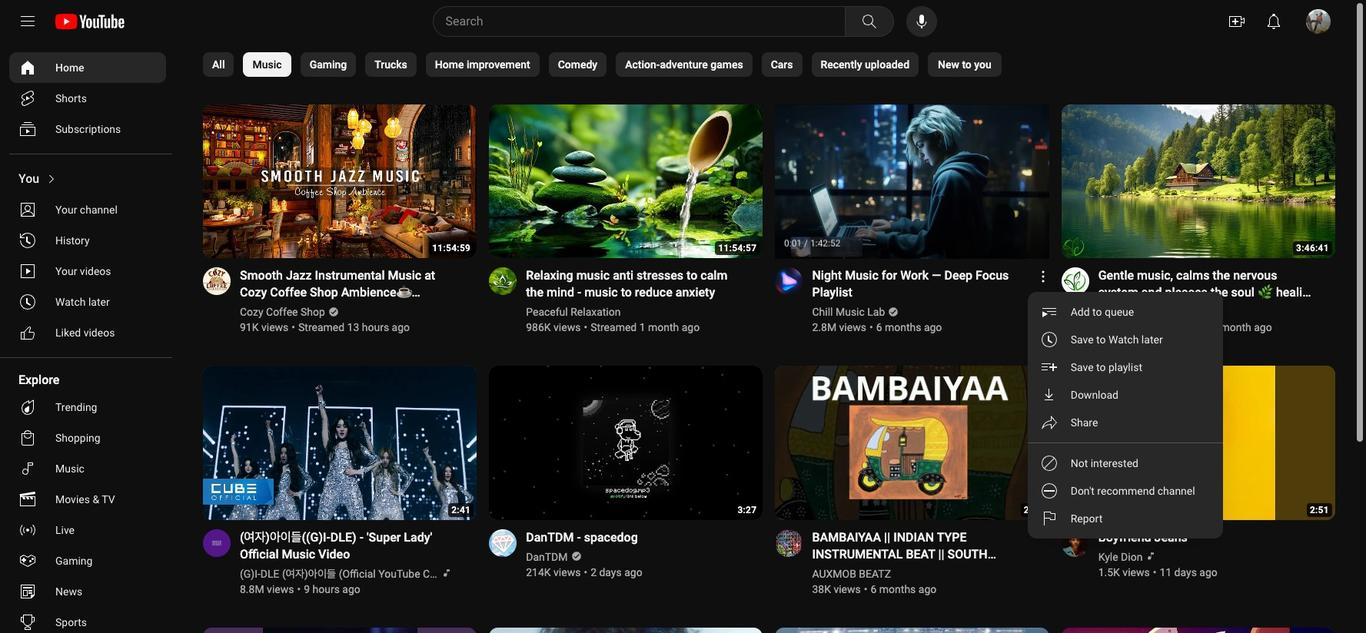 Task type: vqa. For each thing, say whether or not it's contained in the screenshot.
17
no



Task type: describe. For each thing, give the bounding box(es) containing it.
482k views
[[1098, 322, 1153, 334]]

don't recommend channel option
[[1028, 478, 1223, 505]]

1 hour, 42 minutes, 53 seconds element
[[1010, 243, 1043, 254]]

later inside option
[[1142, 334, 1163, 346]]

1 vertical spatial music
[[584, 286, 618, 300]]

relaxation
[[571, 306, 621, 319]]

you
[[974, 58, 992, 71]]

music inside night music for work — deep focus playlist
[[845, 269, 879, 283]]

tv
[[102, 494, 115, 506]]

9 hours ago
[[304, 583, 360, 596]]

to for save to watch later
[[1096, 334, 1106, 346]]

soothing melody
[[1098, 306, 1179, 319]]

0 vertical spatial hours
[[362, 322, 389, 334]]

list box containing add to queue
[[1028, 292, 1223, 539]]

relaxing music anti stresses to calm the mind - music to reduce anxiety link
[[526, 268, 745, 302]]

video
[[318, 547, 350, 562]]

heart
[[1174, 302, 1203, 317]]

save for save to watch later
[[1071, 334, 1094, 346]]

13
[[347, 322, 359, 334]]

ago down (g)i-dle (여자)아이들 (official youtube channel) link
[[342, 583, 360, 596]]

subscriptions option
[[9, 114, 166, 145]]

ago down the 2k23
[[919, 583, 937, 596]]

your channel link
[[9, 195, 166, 225]]

gentle music, calms the nervous system and pleases the soul 🌿 healing music for the heart and blood
[[1098, 269, 1316, 317]]

2 days ago
[[591, 566, 642, 579]]

dantdm link
[[526, 550, 569, 565]]

1 for music
[[639, 322, 645, 334]]

uploaded
[[865, 58, 910, 71]]

queue
[[1105, 306, 1134, 319]]

anxiety
[[676, 286, 715, 300]]

avatar image image
[[1306, 9, 1331, 34]]

986k
[[526, 322, 551, 334]]

(g)i-
[[240, 568, 261, 580]]

chill music lab image
[[775, 268, 803, 296]]

214k views
[[526, 566, 581, 579]]

system
[[1098, 286, 1139, 300]]

lady'
[[404, 530, 432, 545]]

kyle
[[1098, 551, 1118, 563]]

streamed for -
[[591, 322, 637, 334]]

save for save to playlist
[[1071, 362, 1094, 374]]

1 horizontal spatial indian
[[893, 530, 934, 545]]

live option
[[9, 515, 166, 546]]

shop inside smooth jazz instrumental music at cozy coffee shop ambience☕ relaxing jazz music for working,studying
[[310, 286, 338, 300]]

home improvement
[[435, 58, 530, 71]]

11:54:59 link
[[203, 105, 477, 260]]

reduce
[[635, 286, 673, 300]]

music option
[[9, 454, 166, 484]]

- inside (여자)아이들((g)i-dle) - 'super lady' official music video
[[360, 530, 364, 545]]

trending option
[[9, 392, 166, 423]]

news option
[[9, 577, 166, 607]]

soothing
[[1098, 306, 1141, 319]]

91k
[[240, 322, 259, 334]]

home option
[[9, 52, 166, 83]]

stresses
[[637, 269, 684, 283]]

improvement
[[467, 58, 530, 71]]

peaceful
[[526, 306, 568, 319]]

all
[[212, 58, 225, 71]]

relaxing inside smooth jazz instrumental music at cozy coffee shop ambience☕ relaxing jazz music for working,studying
[[240, 302, 287, 317]]

2 minutes, 22 seconds element
[[1024, 505, 1043, 516]]

focus
[[976, 269, 1009, 283]]

ago right 11
[[1200, 566, 1218, 579]]

1 vertical spatial type
[[856, 564, 886, 579]]

music up 13
[[319, 302, 353, 317]]

8.8m
[[240, 583, 264, 596]]

the left heart
[[1154, 302, 1171, 317]]

0 vertical spatial type
[[937, 530, 967, 545]]

the left the soul
[[1211, 286, 1228, 300]]

youtube video player element
[[775, 104, 1050, 259]]

playlist
[[1109, 362, 1142, 374]]

views for dantdm - spacedog
[[554, 566, 581, 579]]

dantdm for dantdm - spacedog
[[526, 530, 574, 545]]

action-
[[625, 58, 660, 71]]

views for gentle music, calms the nervous system and pleases the soul 🌿 healing music for the heart and blood
[[1126, 322, 1153, 334]]

gentle
[[1098, 269, 1134, 283]]

11 hours, 54 minutes, 57 seconds element
[[718, 243, 757, 254]]

streamed 1 month ago for music
[[591, 322, 700, 334]]

your videos option
[[9, 256, 166, 287]]

2 minutes, 41 seconds element
[[451, 505, 471, 516]]

gaming link
[[9, 546, 166, 577]]

music link
[[9, 454, 166, 484]]

boyfriend jeans link
[[1098, 530, 1218, 546]]

recently
[[821, 58, 862, 71]]

bambaiyaa || indian type instrumental beat || south indian type || new 2k23 link
[[812, 530, 1031, 579]]

1 for soul
[[1212, 322, 1218, 334]]

views for night music for work — deep focus playlist
[[839, 322, 866, 334]]

0:01 / 1:42:52
[[784, 238, 841, 249]]

(여자)아이들((g)i-dle) - 'super lady' official music video
[[240, 530, 432, 562]]

month for 🌿
[[1220, 322, 1251, 334]]

auxmob beatz image
[[775, 530, 803, 557]]

kyle dion
[[1098, 551, 1143, 563]]

lab
[[867, 306, 885, 319]]

months for —
[[885, 322, 921, 334]]

dantdm for dantdm
[[526, 551, 568, 563]]

shopping link
[[9, 423, 166, 454]]

music left at
[[388, 269, 421, 283]]

mind
[[547, 286, 574, 300]]

watch later option
[[9, 287, 166, 318]]

/
[[804, 238, 808, 249]]

trucks
[[375, 58, 407, 71]]

liked videos
[[55, 327, 115, 339]]

1 vertical spatial ||
[[938, 547, 944, 562]]

home for home improvement
[[435, 58, 464, 71]]

peaceful relaxation
[[526, 306, 621, 319]]

beatz
[[859, 568, 891, 580]]

south
[[948, 547, 988, 562]]

sports
[[55, 617, 87, 629]]

to for save to playlist
[[1096, 362, 1106, 374]]

auxmob
[[812, 568, 856, 580]]

sports link
[[9, 607, 166, 634]]

- inside relaxing music anti stresses to calm the mind - music to reduce anxiety
[[577, 286, 581, 300]]

9
[[304, 583, 310, 596]]

6 for music
[[876, 322, 882, 334]]

dantdm - spacedog by dantdm 214,349 views 2 days ago 3 minutes, 27 seconds element
[[526, 530, 642, 546]]

ago down night music for work — deep focus playlist link
[[924, 322, 942, 334]]

ago down 'anxiety' at the top
[[682, 322, 700, 334]]

streamed 1 month ago for soul
[[1163, 322, 1272, 334]]

trending link
[[9, 392, 166, 423]]

later inside 'option'
[[88, 296, 110, 308]]

not interested option
[[1028, 450, 1223, 478]]

soul
[[1231, 286, 1255, 300]]

38k views
[[812, 583, 861, 596]]

history
[[55, 234, 90, 247]]

cozy coffee shop image
[[203, 268, 231, 296]]

views for (여자)아이들((g)i-dle) - 'super lady' official music video
[[267, 583, 294, 596]]

shorts
[[55, 92, 87, 105]]

streamed 13 hours ago
[[298, 322, 410, 334]]

your videos
[[55, 265, 111, 278]]

dle
[[261, 568, 279, 580]]

for inside smooth jazz instrumental music at cozy coffee shop ambience☕ relaxing jazz music for working,studying
[[356, 302, 371, 317]]

dle)
[[330, 530, 356, 545]]

the right calms
[[1213, 269, 1230, 283]]

shorts link
[[9, 83, 166, 114]]

watch inside option
[[1109, 334, 1139, 346]]

gaming inside option
[[55, 555, 93, 567]]

music inside (여자)아이들((g)i-dle) - 'super lady' official music video
[[282, 547, 315, 562]]

0 vertical spatial jazz
[[286, 269, 312, 283]]

6 months ago for —
[[876, 322, 942, 334]]

gentle music, calms the nervous system and pleases the soul 🌿 healing music for the heart and blood by soothing melody 482,464 views streamed 1 month ago 3 hours, 46 minutes element
[[1098, 268, 1317, 317]]

you option
[[9, 164, 166, 195]]

blood
[[1230, 302, 1261, 317]]

explore
[[18, 373, 59, 387]]

1:42:53 link
[[775, 105, 1049, 260]]

videos for liked videos
[[84, 327, 115, 339]]

to up 'anxiety' at the top
[[687, 269, 698, 283]]

days for boyfriend jeans
[[1174, 566, 1197, 579]]

night music for work — deep focus playlist
[[812, 269, 1009, 300]]

cozy coffee shop link
[[240, 305, 326, 320]]

for inside gentle music, calms the nervous system and pleases the soul 🌿 healing music for the heart and blood
[[1135, 302, 1151, 317]]

streamed for the
[[1163, 322, 1209, 334]]

smooth
[[240, 269, 283, 283]]

cars
[[771, 58, 793, 71]]

2:41 link
[[203, 366, 477, 522]]

11 days ago
[[1160, 566, 1218, 579]]

videos for your videos
[[80, 265, 111, 278]]

music,
[[1137, 269, 1173, 283]]



Task type: locate. For each thing, give the bounding box(es) containing it.
list box
[[1028, 292, 1223, 539]]

0 horizontal spatial channel
[[80, 204, 117, 216]]

save inside 'save to playlist' 'option'
[[1071, 362, 1094, 374]]

streamed down relaxation
[[591, 322, 637, 334]]

1 horizontal spatial days
[[1174, 566, 1197, 579]]

2 save from the top
[[1071, 362, 1094, 374]]

save to watch later option
[[1028, 326, 1223, 354]]

0 horizontal spatial relaxing
[[240, 302, 287, 317]]

bambaiyaa || indian type instrumental beat || south indian type || new 2k23
[[812, 530, 988, 579]]

relaxing inside relaxing music anti stresses to calm the mind - music to reduce anxiety
[[526, 269, 573, 283]]

soothing melody image
[[1062, 268, 1089, 296]]

to right add
[[1093, 306, 1102, 319]]

streamed left 13
[[298, 322, 345, 334]]

1 vertical spatial 6
[[871, 583, 877, 596]]

1 horizontal spatial relaxing
[[526, 269, 573, 283]]

- left spacedog
[[577, 530, 581, 545]]

adventure
[[660, 58, 708, 71]]

views down auxmob beatz
[[834, 583, 861, 596]]

months down lab
[[885, 322, 921, 334]]

1 month from the left
[[648, 322, 679, 334]]

8.8m views
[[240, 583, 294, 596]]

1 down reduce
[[639, 322, 645, 334]]

trending
[[55, 401, 97, 414]]

(여자)아이들((g)i-dle) - 'super lady' official music video by (g)i-dle (여자)아이들 (official youtube channel) 8,817,951 views 9 hours ago 2 minutes, 41 seconds element
[[240, 530, 458, 563]]

jazz right the smooth
[[286, 269, 312, 283]]

ago right 2
[[624, 566, 642, 579]]

1 horizontal spatial month
[[1220, 322, 1251, 334]]

download option
[[1028, 382, 1223, 409]]

home inside home 'option'
[[55, 62, 84, 74]]

1 streamed 1 month ago from the left
[[591, 322, 700, 334]]

1 vertical spatial later
[[1142, 334, 1163, 346]]

Search text field
[[446, 12, 841, 32]]

0 horizontal spatial days
[[599, 566, 622, 579]]

3 streamed from the left
[[1163, 322, 1209, 334]]

home for home
[[55, 62, 84, 74]]

live link
[[9, 515, 166, 546]]

2 month from the left
[[1220, 322, 1251, 334]]

3:27
[[738, 505, 757, 516]]

instrumental
[[812, 547, 903, 562]]

0 vertical spatial relaxing
[[526, 269, 573, 283]]

kyle dion link
[[1098, 550, 1144, 565]]

0 horizontal spatial and
[[1142, 286, 1162, 300]]

later down "your videos" link
[[88, 296, 110, 308]]

gaming left trucks
[[310, 58, 347, 71]]

save to playlist option
[[1028, 354, 1223, 382]]

views down chill music lab link
[[839, 322, 866, 334]]

2 vertical spatial music
[[1098, 302, 1132, 317]]

None search field
[[405, 6, 897, 37]]

month
[[648, 322, 679, 334], [1220, 322, 1251, 334]]

(g)i-dle (여자)아이들 (official youtube channel)
[[240, 568, 466, 580]]

2 dantdm from the top
[[526, 551, 568, 563]]

new to you
[[938, 58, 992, 71]]

music down system
[[1098, 302, 1132, 317]]

cozy up 91k
[[240, 306, 263, 319]]

report
[[1071, 513, 1103, 525]]

music up playlist
[[845, 269, 879, 283]]

0 vertical spatial music
[[576, 269, 610, 283]]

don't recommend channel
[[1071, 485, 1195, 498]]

6 down the beatz
[[871, 583, 877, 596]]

0 vertical spatial your
[[55, 204, 77, 216]]

1 vertical spatial cozy
[[240, 306, 263, 319]]

1 horizontal spatial watch
[[1109, 334, 1139, 346]]

subscriptions
[[55, 123, 121, 135]]

cozy inside "link"
[[240, 306, 263, 319]]

0 vertical spatial gaming
[[310, 58, 347, 71]]

0 vertical spatial 6
[[876, 322, 882, 334]]

month for to
[[648, 322, 679, 334]]

to down add to queue
[[1096, 334, 1106, 346]]

1 your from the top
[[55, 204, 77, 216]]

music
[[253, 58, 282, 71], [388, 269, 421, 283], [845, 269, 879, 283], [319, 302, 353, 317], [836, 306, 865, 319], [55, 463, 84, 475], [282, 547, 315, 562]]

1 vertical spatial dantdm
[[526, 551, 568, 563]]

|| up instrumental
[[884, 530, 890, 545]]

0 horizontal spatial streamed
[[298, 322, 345, 334]]

0 vertical spatial shop
[[310, 286, 338, 300]]

dantdm up dantdm link
[[526, 530, 574, 545]]

streamed down heart
[[1163, 322, 1209, 334]]

streamed 1 month ago down reduce
[[591, 322, 700, 334]]

ago down ambience☕
[[392, 322, 410, 334]]

movies & tv link
[[9, 484, 166, 515]]

0 vertical spatial indian
[[893, 530, 934, 545]]

2.8m
[[812, 322, 837, 334]]

sports option
[[9, 607, 166, 634]]

1 vertical spatial 6 months ago
[[871, 583, 937, 596]]

2:22 link
[[775, 366, 1049, 522]]

streamed 1 month ago
[[591, 322, 700, 334], [1163, 322, 1272, 334]]

gentle music, calms the nervous system and pleases the soul 🌿 healing music for the heart and blood link
[[1098, 268, 1317, 317]]

your channel option
[[9, 195, 166, 225]]

news
[[55, 586, 82, 598]]

add to queue
[[1071, 306, 1134, 319]]

1 horizontal spatial gaming
[[310, 58, 347, 71]]

0 horizontal spatial streamed 1 month ago
[[591, 322, 700, 334]]

1 down gentle music, calms the nervous system and pleases the soul 🌿 healing music for the heart and blood
[[1212, 322, 1218, 334]]

0 horizontal spatial for
[[356, 302, 371, 317]]

0 vertical spatial coffee
[[270, 286, 307, 300]]

history link
[[9, 225, 166, 256]]

deep
[[944, 269, 973, 283]]

6 down lab
[[876, 322, 882, 334]]

0 vertical spatial ||
[[884, 530, 890, 545]]

new
[[938, 58, 959, 71]]

and right heart
[[1206, 302, 1227, 317]]

views down dantdm link
[[554, 566, 581, 579]]

1 horizontal spatial home
[[435, 58, 464, 71]]

views down cozy coffee shop
[[261, 322, 289, 334]]

2 your from the top
[[55, 265, 77, 278]]

music inside gentle music, calms the nervous system and pleases the soul 🌿 healing music for the heart and blood
[[1098, 302, 1132, 317]]

music inside tab list
[[253, 58, 282, 71]]

0 vertical spatial and
[[1142, 286, 1162, 300]]

6
[[876, 322, 882, 334], [871, 583, 877, 596]]

1 cozy from the top
[[240, 286, 267, 300]]

days right 2
[[599, 566, 622, 579]]

1 vertical spatial hours
[[313, 583, 340, 596]]

boyfriend
[[1098, 530, 1151, 545]]

subscriptions link
[[9, 114, 166, 145]]

1 vertical spatial your
[[55, 265, 77, 278]]

1 days from the left
[[599, 566, 622, 579]]

spacedog
[[584, 530, 638, 545]]

videos right liked
[[84, 327, 115, 339]]

smooth jazz instrumental music at cozy coffee shop ambience☕relaxing jazz music for working,studying by cozy coffee shop 91,880 views streamed 13 hours ago 11 hours, 54 minutes element
[[240, 268, 458, 334]]

2 1 from the left
[[1212, 322, 1218, 334]]

1 dantdm from the top
[[526, 530, 574, 545]]

peaceful relaxation image
[[489, 268, 517, 296]]

11:54:59
[[432, 243, 471, 254]]

shop inside "link"
[[301, 306, 325, 319]]

1.5k
[[1098, 566, 1120, 579]]

save down add
[[1071, 334, 1094, 346]]

save to watch later
[[1071, 334, 1163, 346]]

1 horizontal spatial streamed 1 month ago
[[1163, 322, 1272, 334]]

1 vertical spatial jazz
[[290, 302, 316, 317]]

1 vertical spatial shop
[[301, 306, 325, 319]]

liked videos option
[[9, 318, 166, 348]]

dantdm - spacedog
[[526, 530, 638, 545]]

1 vertical spatial months
[[879, 583, 916, 596]]

gaming
[[310, 58, 347, 71], [55, 555, 93, 567]]

6 months ago for instrumental
[[871, 583, 937, 596]]

|| up the 2k23
[[938, 547, 944, 562]]

streamed for ambience☕
[[298, 322, 345, 334]]

jazz
[[286, 269, 312, 283], [290, 302, 316, 317]]

indian up 38k views
[[812, 564, 853, 579]]

views for boyfriend jeans
[[1123, 566, 1150, 579]]

night
[[812, 269, 842, 283]]

shorts option
[[9, 83, 166, 114]]

(g)i-dle (여자)아이들 (official youtube channel) link
[[240, 566, 466, 582]]

indian up beat
[[893, 530, 934, 545]]

views down dle
[[267, 583, 294, 596]]

to left you
[[962, 58, 972, 71]]

music up relaxation
[[584, 286, 618, 300]]

0 vertical spatial videos
[[80, 265, 111, 278]]

2 cozy from the top
[[240, 306, 263, 319]]

|| left new
[[889, 564, 895, 579]]

the up peaceful
[[526, 286, 544, 300]]

relaxing music anti stresses to calm the mind - music to reduce anxiety by peaceful relaxation 986,319 views streamed 1 month ago 11 hours, 54 minutes element
[[526, 268, 745, 302]]

1 vertical spatial and
[[1206, 302, 1227, 317]]

0 vertical spatial save
[[1071, 334, 1094, 346]]

and down music,
[[1142, 286, 1162, 300]]

2 streamed 1 month ago from the left
[[1163, 322, 1272, 334]]

2 minutes, 51 seconds element
[[1310, 505, 1329, 516]]

1 streamed from the left
[[298, 322, 345, 334]]

986k views
[[526, 322, 581, 334]]

save inside the save to watch later option
[[1071, 334, 1094, 346]]

6 for ||
[[871, 583, 877, 596]]

home left improvement
[[435, 58, 464, 71]]

2 horizontal spatial for
[[1135, 302, 1151, 317]]

cozy coffee shop
[[240, 306, 325, 319]]

shopping
[[55, 432, 100, 444]]

1 vertical spatial save
[[1071, 362, 1094, 374]]

night music for work — deep focus playlist link
[[812, 268, 1031, 302]]

1 horizontal spatial later
[[1142, 334, 1163, 346]]

0 horizontal spatial hours
[[313, 583, 340, 596]]

relaxing up 91k views
[[240, 302, 287, 317]]

instrumental
[[315, 269, 385, 283]]

dantdm image
[[489, 530, 517, 557]]

watch inside 'option'
[[55, 296, 86, 308]]

chill music lab
[[812, 306, 885, 319]]

(여자)아이들
[[282, 568, 336, 580]]

1 1 from the left
[[639, 322, 645, 334]]

1 horizontal spatial 1
[[1212, 322, 1218, 334]]

type
[[937, 530, 967, 545], [856, 564, 886, 579]]

to inside 'option'
[[1096, 362, 1106, 374]]

1 vertical spatial watch
[[1109, 334, 1139, 346]]

0 vertical spatial watch
[[55, 296, 86, 308]]

download
[[1071, 389, 1119, 402]]

your for your videos
[[55, 265, 77, 278]]

1 vertical spatial indian
[[812, 564, 853, 579]]

(g)i-dle (여자)아이들 (official youtube channel) image
[[203, 530, 231, 557]]

boyfriend jeans
[[1098, 530, 1188, 545]]

working,studying
[[240, 319, 336, 334]]

cozy down the smooth
[[240, 286, 267, 300]]

0 vertical spatial 6 months ago
[[876, 322, 942, 334]]

smooth jazz instrumental music at cozy coffee shop ambience☕ relaxing jazz music for working,studying link
[[240, 268, 458, 334]]

1 horizontal spatial and
[[1206, 302, 1227, 317]]

movies & tv option
[[9, 484, 166, 515]]

beat
[[906, 547, 935, 562]]

type up south
[[937, 530, 967, 545]]

1 horizontal spatial for
[[882, 269, 897, 283]]

home link
[[9, 52, 166, 83]]

hours right 13
[[362, 322, 389, 334]]

videos
[[80, 265, 111, 278], [84, 327, 115, 339]]

0 horizontal spatial 1
[[639, 322, 645, 334]]

0 horizontal spatial type
[[856, 564, 886, 579]]

2:41
[[451, 505, 471, 516]]

1 horizontal spatial type
[[937, 530, 967, 545]]

1 vertical spatial coffee
[[266, 306, 298, 319]]

gaming inside tab list
[[310, 58, 347, 71]]

you
[[18, 171, 39, 186]]

views down peaceful relaxation
[[554, 322, 581, 334]]

shop down instrumental
[[310, 286, 338, 300]]

movies & tv
[[55, 494, 115, 506]]

home up shorts in the top left of the page
[[55, 62, 84, 74]]

coffee
[[270, 286, 307, 300], [266, 306, 298, 319]]

to down anti on the top of the page
[[621, 286, 632, 300]]

save up download
[[1071, 362, 1094, 374]]

for inside night music for work — deep focus playlist
[[882, 269, 897, 283]]

hours right "9"
[[313, 583, 340, 596]]

month down blood
[[1220, 322, 1251, 334]]

0 vertical spatial cozy
[[240, 286, 267, 300]]

—
[[932, 269, 941, 283]]

1 horizontal spatial streamed
[[591, 322, 637, 334]]

music inside "option"
[[55, 463, 84, 475]]

to for add to queue
[[1093, 306, 1102, 319]]

days
[[599, 566, 622, 579], [1174, 566, 1197, 579]]

streamed 1 month ago down blood
[[1163, 322, 1272, 334]]

watch later
[[55, 296, 110, 308]]

music right all
[[253, 58, 282, 71]]

0 horizontal spatial month
[[648, 322, 679, 334]]

channel down you option
[[80, 204, 117, 216]]

1 horizontal spatial channel
[[1158, 485, 1195, 498]]

0 horizontal spatial home
[[55, 62, 84, 74]]

0 horizontal spatial gaming
[[55, 555, 93, 567]]

playlist
[[812, 286, 853, 300]]

months down new
[[879, 583, 916, 596]]

recommend
[[1097, 485, 1155, 498]]

1 vertical spatial relaxing
[[240, 302, 287, 317]]

your down history
[[55, 265, 77, 278]]

boyfriend jeans by kyle dion 1,588 views 11 days ago 2 minutes, 51 seconds element
[[1098, 530, 1218, 546]]

3:46:41 link
[[1062, 105, 1335, 260]]

2 horizontal spatial streamed
[[1163, 322, 1209, 334]]

2 streamed from the left
[[591, 322, 637, 334]]

work
[[900, 269, 929, 283]]

music left anti on the top of the page
[[576, 269, 610, 283]]

channel up jeans
[[1158, 485, 1195, 498]]

1
[[639, 322, 645, 334], [1212, 322, 1218, 334]]

0 vertical spatial dantdm
[[526, 530, 574, 545]]

videos down history link
[[80, 265, 111, 278]]

11 hours, 54 minutes, 59 seconds element
[[432, 243, 471, 254]]

music up 2.8m views on the right of the page
[[836, 306, 865, 319]]

6 months ago down new
[[871, 583, 937, 596]]

1 vertical spatial videos
[[84, 327, 115, 339]]

gaming option
[[9, 546, 166, 577]]

jazz up the working,studying
[[290, 302, 316, 317]]

gaming up news
[[55, 555, 93, 567]]

views down dion at the right
[[1123, 566, 1150, 579]]

views down the soothing melody link
[[1126, 322, 1153, 334]]

watch up liked
[[55, 296, 86, 308]]

0 vertical spatial months
[[885, 322, 921, 334]]

later down melody
[[1142, 334, 1163, 346]]

to left playlist
[[1096, 362, 1106, 374]]

to for new to you
[[962, 58, 972, 71]]

days for dantdm - spacedog
[[599, 566, 622, 579]]

shop up the working,studying
[[301, 306, 325, 319]]

watch up 'save to playlist' 'option'
[[1109, 334, 1139, 346]]

-
[[577, 286, 581, 300], [360, 530, 364, 545], [577, 530, 581, 545]]

music down (여자)아이들((g)i-
[[282, 547, 315, 562]]

coffee up cozy coffee shop "link"
[[270, 286, 307, 300]]

2 vertical spatial ||
[[889, 564, 895, 579]]

6 months ago down lab
[[876, 322, 942, 334]]

your for your channel
[[55, 204, 77, 216]]

add to queue option
[[1028, 299, 1223, 326]]

live
[[55, 524, 75, 537]]

home inside tab list
[[435, 58, 464, 71]]

days right 11
[[1174, 566, 1197, 579]]

views for smooth jazz instrumental music at cozy coffee shop ambience☕ relaxing jazz music for working,studying
[[261, 322, 289, 334]]

share
[[1071, 417, 1098, 429]]

38k
[[812, 583, 831, 596]]

coffee up the working,studying
[[266, 306, 298, 319]]

type down instrumental
[[856, 564, 886, 579]]

music up movies
[[55, 463, 84, 475]]

night music for work — deep focus playlist by chill music lab 2,846,635 views 6 months ago 1 hour, 42 minutes element
[[812, 268, 1031, 302]]

dantdm up 214k views at the left bottom
[[526, 551, 568, 563]]

3 hours, 46 minutes, 41 seconds element
[[1296, 243, 1329, 254]]

bambaiyaa || indian type instrumental beat || south indian type || new 2k23 by auxmob beatz 38,659 views 6 months ago 2 minutes, 22 seconds element
[[812, 530, 1031, 579]]

2 days from the left
[[1174, 566, 1197, 579]]

0 vertical spatial later
[[88, 296, 110, 308]]

dion
[[1121, 551, 1143, 563]]

0 vertical spatial channel
[[80, 204, 117, 216]]

0 horizontal spatial later
[[88, 296, 110, 308]]

0 horizontal spatial watch
[[55, 296, 86, 308]]

tab list
[[203, 43, 1002, 86]]

cozy
[[240, 286, 267, 300], [240, 306, 263, 319]]

the inside relaxing music anti stresses to calm the mind - music to reduce anxiety
[[526, 286, 544, 300]]

bambaiyaa
[[812, 530, 881, 545]]

pleases
[[1165, 286, 1208, 300]]

1 vertical spatial gaming
[[55, 555, 93, 567]]

relaxing up mind
[[526, 269, 573, 283]]

shopping option
[[9, 423, 166, 454]]

1 vertical spatial channel
[[1158, 485, 1195, 498]]

cozy inside smooth jazz instrumental music at cozy coffee shop ambience☕ relaxing jazz music for working,studying
[[240, 286, 267, 300]]

save to playlist
[[1071, 362, 1142, 374]]

coffee inside cozy coffee shop "link"
[[266, 306, 298, 319]]

views for bambaiyaa || indian type instrumental beat || south indian type || new 2k23
[[834, 583, 861, 596]]

1 save from the top
[[1071, 334, 1094, 346]]

tab list containing all
[[203, 43, 1002, 86]]

0 horizontal spatial indian
[[812, 564, 853, 579]]

you link
[[9, 164, 166, 195]]

- right mind
[[577, 286, 581, 300]]

1 horizontal spatial hours
[[362, 322, 389, 334]]

- right dle)
[[360, 530, 364, 545]]

views for relaxing music anti stresses to calm the mind - music to reduce anxiety
[[554, 322, 581, 334]]

months for instrumental
[[879, 583, 916, 596]]

kyle dion image
[[1062, 530, 1089, 557]]

official
[[240, 547, 279, 562]]

relaxing music anti stresses to calm the mind - music to reduce anxiety
[[526, 269, 728, 300]]

report option
[[1028, 505, 1223, 533]]

calms
[[1176, 269, 1210, 283]]

ago down blood
[[1254, 322, 1272, 334]]

share option
[[1028, 409, 1223, 437]]

history option
[[9, 225, 166, 256]]

coffee inside smooth jazz instrumental music at cozy coffee shop ambience☕ relaxing jazz music for working,studying
[[270, 286, 307, 300]]

interested
[[1091, 458, 1139, 470]]

2k23
[[927, 564, 956, 579]]

3 minutes, 27 seconds element
[[738, 505, 757, 516]]

(여자)아이들((g)i-dle) - 'super lady' official music video link
[[240, 530, 458, 563]]

your up history
[[55, 204, 77, 216]]

month down reduce
[[648, 322, 679, 334]]



